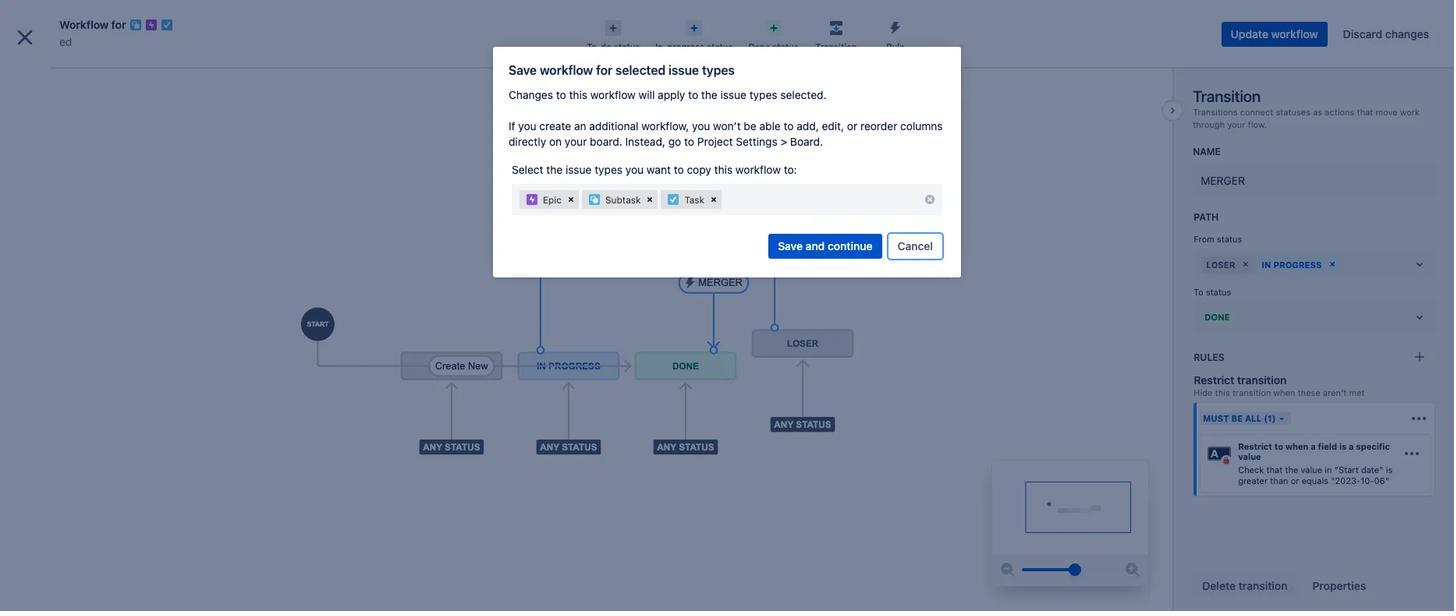 Task type: locate. For each thing, give the bounding box(es) containing it.
close workflow editor image
[[12, 25, 37, 50]]

done status button
[[741, 16, 807, 53]]

to right want
[[674, 163, 684, 176]]

transition for delete
[[1239, 580, 1288, 593]]

0 horizontal spatial restrict
[[1194, 374, 1234, 387]]

the right select
[[546, 163, 563, 176]]

to up >
[[784, 119, 794, 133]]

statuses
[[1276, 107, 1310, 117]]

0 horizontal spatial issue
[[566, 163, 592, 176]]

transition inside 'transition transitions connect statuses as actions that move work through your flow.'
[[1193, 87, 1261, 105]]

a left specific
[[1349, 442, 1354, 452]]

properties button
[[1303, 574, 1375, 599]]

transition for restrict
[[1237, 374, 1287, 387]]

issue up won't
[[720, 88, 746, 101]]

clear image
[[924, 193, 936, 206]]

1 vertical spatial types
[[749, 88, 777, 101]]

"start
[[1334, 465, 1359, 475]]

1 vertical spatial issue
[[720, 88, 746, 101]]

loser
[[1206, 259, 1235, 270]]

or right the edit,
[[847, 119, 857, 133]]

done for done
[[1205, 312, 1230, 322]]

0 horizontal spatial save
[[509, 63, 537, 77]]

will
[[639, 88, 655, 101]]

1 vertical spatial this
[[714, 163, 733, 176]]

value up check
[[1238, 452, 1261, 462]]

to up than
[[1274, 442, 1283, 452]]

1 horizontal spatial for
[[596, 63, 613, 77]]

open image for loser
[[1411, 255, 1429, 274]]

0 horizontal spatial your
[[565, 135, 587, 148]]

path
[[1194, 212, 1219, 223]]

open image
[[1411, 255, 1429, 274], [1411, 308, 1429, 327]]

save for save and continue
[[778, 239, 803, 253]]

or inside restrict to when a field is a specific value check that the value in "start date" is greater than or equals "2023-10-06"
[[1291, 476, 1299, 486]]

restrict
[[1194, 374, 1234, 387], [1238, 442, 1272, 452]]

your
[[1227, 119, 1245, 129], [565, 135, 587, 148]]

value
[[1238, 452, 1261, 462], [1301, 465, 1322, 475]]

1 vertical spatial transition
[[1193, 87, 1261, 105]]

10-
[[1361, 476, 1374, 486]]

save and continue
[[778, 239, 873, 253]]

1 horizontal spatial you
[[625, 163, 644, 176]]

workflow down to-
[[540, 63, 593, 77]]

1 horizontal spatial done
[[1205, 312, 1230, 322]]

transition up the selected. at top right
[[815, 41, 857, 51]]

is
[[1339, 442, 1347, 452], [1386, 465, 1393, 475]]

0 vertical spatial the
[[701, 88, 717, 101]]

Zoom level range field
[[1022, 555, 1119, 586]]

1 vertical spatial your
[[565, 135, 587, 148]]

issue up subtask icon
[[566, 163, 592, 176]]

able
[[759, 119, 781, 133]]

0 horizontal spatial that
[[1266, 465, 1283, 475]]

1 horizontal spatial restrict
[[1238, 442, 1272, 452]]

field
[[1318, 442, 1337, 452]]

done inside popup button
[[748, 41, 770, 51]]

1 horizontal spatial that
[[1357, 107, 1373, 117]]

1 vertical spatial that
[[1266, 465, 1283, 475]]

0 vertical spatial issue
[[669, 63, 699, 77]]

1 vertical spatial open image
[[1411, 308, 1429, 327]]

status for to status
[[1206, 287, 1231, 297]]

a left field
[[1311, 442, 1316, 452]]

save left and
[[778, 239, 803, 253]]

status right from
[[1217, 234, 1242, 244]]

connect
[[1240, 107, 1273, 117]]

0 vertical spatial done
[[748, 41, 770, 51]]

hide
[[1194, 388, 1213, 398]]

epic image
[[526, 193, 538, 206]]

jira software image
[[41, 12, 145, 31], [41, 12, 145, 31]]

done inside the to status element
[[1205, 312, 1230, 322]]

issue
[[669, 63, 699, 77], [720, 88, 746, 101], [566, 163, 592, 176]]

discard changes
[[1343, 27, 1429, 41]]

1 horizontal spatial is
[[1386, 465, 1393, 475]]

you left want
[[625, 163, 644, 176]]

types down in-progress status
[[702, 63, 735, 77]]

equals
[[1302, 476, 1329, 486]]

value up equals
[[1301, 465, 1322, 475]]

settings
[[736, 135, 778, 148]]

the up won't
[[701, 88, 717, 101]]

transition
[[815, 41, 857, 51], [1193, 87, 1261, 105]]

1 open image from the top
[[1411, 255, 1429, 274]]

in-
[[656, 41, 667, 51]]

transition dialog
[[0, 0, 1454, 612]]

1 vertical spatial value
[[1301, 465, 1322, 475]]

that inside 'transition transitions connect statuses as actions that move work through your flow.'
[[1357, 107, 1373, 117]]

0 horizontal spatial this
[[569, 88, 587, 101]]

1 vertical spatial when
[[1285, 442, 1309, 452]]

the inside changes to this workflow will apply to the issue types selected. if you create an additional workflow, you won't be able to add, edit, or reorder columns directly on your board. instead, go to project settings > board.
[[701, 88, 717, 101]]

rule button
[[866, 16, 925, 53]]

1 horizontal spatial the
[[701, 88, 717, 101]]

you up project
[[692, 119, 710, 133]]

2 horizontal spatial the
[[1285, 465, 1298, 475]]

aren't
[[1323, 388, 1347, 398]]

0 horizontal spatial types
[[595, 163, 623, 176]]

1 horizontal spatial a
[[1349, 442, 1354, 452]]

workflow down save workflow for selected issue types
[[590, 88, 636, 101]]

restrict for to
[[1238, 442, 1272, 452]]

status for from status
[[1217, 234, 1242, 244]]

this up an
[[569, 88, 587, 101]]

the
[[701, 88, 717, 101], [546, 163, 563, 176], [1285, 465, 1298, 475]]

0 vertical spatial transition
[[815, 41, 857, 51]]

done down to status on the top right of page
[[1205, 312, 1230, 322]]

go
[[668, 135, 681, 148]]

rule
[[886, 41, 905, 51]]

greater
[[1238, 476, 1268, 486]]

delete
[[1202, 580, 1236, 593]]

for
[[111, 18, 126, 31], [596, 63, 613, 77]]

workflow
[[59, 18, 108, 31]]

you're in the workflow viewfinder, use the arrow keys to move it element
[[992, 461, 1148, 555]]

open image inside the to status element
[[1411, 308, 1429, 327]]

types up able on the right top of page
[[749, 88, 777, 101]]

0 vertical spatial or
[[847, 119, 857, 133]]

0 vertical spatial this
[[569, 88, 587, 101]]

specific
[[1356, 442, 1390, 452]]

restrict inside restrict transition hide this transition when these aren't met
[[1194, 374, 1234, 387]]

or right than
[[1291, 476, 1299, 486]]

1 horizontal spatial this
[[714, 163, 733, 176]]

1 vertical spatial transition
[[1232, 388, 1271, 398]]

0 vertical spatial that
[[1357, 107, 1373, 117]]

workflow
[[1271, 27, 1318, 41], [540, 63, 593, 77], [590, 88, 636, 101], [736, 163, 781, 176]]

restrict up check
[[1238, 442, 1272, 452]]

when inside restrict to when a field is a specific value check that the value in "start date" is greater than or equals "2023-10-06"
[[1285, 442, 1309, 452]]

cancel
[[898, 239, 933, 253]]

save
[[509, 63, 537, 77], [778, 239, 803, 253]]

update
[[1231, 27, 1268, 41]]

that up than
[[1266, 465, 1283, 475]]

that left move
[[1357, 107, 1373, 117]]

the up than
[[1285, 465, 1298, 475]]

from status element
[[1194, 249, 1436, 280]]

restrict up hide
[[1194, 374, 1234, 387]]

0 vertical spatial value
[[1238, 452, 1261, 462]]

group
[[6, 286, 181, 370], [6, 286, 181, 328], [6, 328, 181, 370]]

clear image for epic
[[565, 193, 577, 206]]

a
[[1311, 442, 1316, 452], [1349, 442, 1354, 452]]

to:
[[784, 163, 797, 176]]

transition up transitions on the top right
[[1193, 87, 1261, 105]]

0 horizontal spatial done
[[748, 41, 770, 51]]

want
[[647, 163, 671, 176]]

2 horizontal spatial you
[[692, 119, 710, 133]]

changes
[[509, 88, 553, 101]]

1 vertical spatial for
[[596, 63, 613, 77]]

0 vertical spatial types
[[702, 63, 735, 77]]

restrict for transition
[[1194, 374, 1234, 387]]

you right if
[[518, 119, 536, 133]]

0 vertical spatial ed
[[59, 35, 72, 48]]

save up the changes
[[509, 63, 537, 77]]

2 horizontal spatial issue
[[720, 88, 746, 101]]

task image
[[667, 193, 680, 206]]

types
[[702, 63, 735, 77], [749, 88, 777, 101], [595, 163, 623, 176]]

when left these
[[1273, 388, 1295, 398]]

properties
[[1312, 580, 1366, 593]]

0 horizontal spatial for
[[111, 18, 126, 31]]

clear image left task image
[[644, 193, 656, 206]]

when left field
[[1285, 442, 1309, 452]]

through
[[1193, 119, 1225, 129]]

subtask
[[605, 194, 641, 206]]

1 vertical spatial or
[[1291, 476, 1299, 486]]

2 vertical spatial the
[[1285, 465, 1298, 475]]

1 horizontal spatial your
[[1227, 119, 1245, 129]]

clear image left in on the top right of the page
[[1240, 258, 1252, 271]]

be
[[744, 119, 756, 133]]

1 vertical spatial save
[[778, 239, 803, 253]]

changes to this workflow will apply to the issue types selected. if you create an additional workflow, you won't be able to add, edit, or reorder columns directly on your board. instead, go to project settings > board.
[[509, 88, 943, 148]]

status right to in the top of the page
[[1206, 287, 1231, 297]]

ed down workflow
[[59, 35, 72, 48]]

ed link
[[59, 33, 72, 51]]

to-do status
[[587, 41, 640, 51]]

2 vertical spatial this
[[1215, 388, 1230, 398]]

issue inside changes to this workflow will apply to the issue types selected. if you create an additional workflow, you won't be able to add, edit, or reorder columns directly on your board. instead, go to project settings > board.
[[720, 88, 746, 101]]

this right hide
[[1215, 388, 1230, 398]]

0 vertical spatial your
[[1227, 119, 1245, 129]]

0 horizontal spatial you
[[518, 119, 536, 133]]

to
[[556, 88, 566, 101], [688, 88, 698, 101], [784, 119, 794, 133], [684, 135, 694, 148], [674, 163, 684, 176], [1274, 442, 1283, 452]]

when
[[1273, 388, 1295, 398], [1285, 442, 1309, 452]]

2 horizontal spatial types
[[749, 88, 777, 101]]

1 a from the left
[[1311, 442, 1316, 452]]

1 vertical spatial done
[[1205, 312, 1230, 322]]

your down an
[[565, 135, 587, 148]]

ed down ed link
[[47, 68, 60, 81]]

zoom in image
[[1123, 561, 1142, 580]]

1 horizontal spatial save
[[778, 239, 803, 253]]

1 vertical spatial ed
[[47, 68, 60, 81]]

1 horizontal spatial issue
[[669, 63, 699, 77]]

status inside done status popup button
[[773, 41, 799, 51]]

or inside changes to this workflow will apply to the issue types selected. if you create an additional workflow, you won't be able to add, edit, or reorder columns directly on your board. instead, go to project settings > board.
[[847, 119, 857, 133]]

save workflow for selected issue types dialog
[[493, 47, 961, 278]]

2 horizontal spatial this
[[1215, 388, 1230, 398]]

status
[[614, 41, 640, 51], [707, 41, 733, 51], [773, 41, 799, 51], [1217, 234, 1242, 244], [1206, 287, 1231, 297]]

flow.
[[1248, 119, 1267, 129]]

1 horizontal spatial or
[[1291, 476, 1299, 486]]

won't
[[713, 119, 741, 133]]

0 vertical spatial transition
[[1237, 374, 1287, 387]]

clear image inside the from status element
[[1240, 258, 1252, 271]]

done status
[[748, 41, 799, 51]]

clear image for task
[[708, 193, 720, 206]]

update workflow button
[[1221, 22, 1327, 47]]

this
[[569, 88, 587, 101], [714, 163, 733, 176], [1215, 388, 1230, 398]]

transition inside 'delete transition' button
[[1239, 580, 1288, 593]]

2 vertical spatial transition
[[1239, 580, 1288, 593]]

task
[[684, 194, 704, 206]]

changes
[[1385, 27, 1429, 41]]

status up the selected. at top right
[[773, 41, 799, 51]]

clear image
[[565, 193, 577, 206], [644, 193, 656, 206], [708, 193, 720, 206], [1240, 258, 1252, 271]]

cancel button
[[888, 234, 942, 259]]

1 horizontal spatial types
[[702, 63, 735, 77]]

your left flow. on the right top of the page
[[1227, 119, 1245, 129]]

clear image right epic
[[565, 193, 577, 206]]

on
[[549, 135, 562, 148]]

workflow right the 'update'
[[1271, 27, 1318, 41]]

done right in-progress status
[[748, 41, 770, 51]]

additional
[[589, 119, 638, 133]]

banner
[[0, 0, 1454, 44]]

0 vertical spatial when
[[1273, 388, 1295, 398]]

to right go
[[684, 135, 694, 148]]

edit,
[[822, 119, 844, 133]]

save inside button
[[778, 239, 803, 253]]

types down board.
[[595, 163, 623, 176]]

ed
[[59, 35, 72, 48], [47, 68, 60, 81]]

clear image right task
[[708, 193, 720, 206]]

columns
[[900, 119, 943, 133]]

for right workflow
[[111, 18, 126, 31]]

is up 06"
[[1386, 465, 1393, 475]]

when inside restrict transition hide this transition when these aren't met
[[1273, 388, 1295, 398]]

status right progress
[[707, 41, 733, 51]]

for down do
[[596, 63, 613, 77]]

1 vertical spatial the
[[546, 163, 563, 176]]

done
[[748, 41, 770, 51], [1205, 312, 1230, 322]]

1 horizontal spatial transition
[[1193, 87, 1261, 105]]

if
[[509, 119, 515, 133]]

project
[[697, 135, 733, 148]]

restrict inside restrict to when a field is a specific value check that the value in "start date" is greater than or equals "2023-10-06"
[[1238, 442, 1272, 452]]

this right copy
[[714, 163, 733, 176]]

0 horizontal spatial or
[[847, 119, 857, 133]]

0 vertical spatial open image
[[1411, 255, 1429, 274]]

0 vertical spatial is
[[1339, 442, 1347, 452]]

0 horizontal spatial transition
[[815, 41, 857, 51]]

this inside changes to this workflow will apply to the issue types selected. if you create an additional workflow, you won't be able to add, edit, or reorder columns directly on your board. instead, go to project settings > board.
[[569, 88, 587, 101]]

0 horizontal spatial a
[[1311, 442, 1316, 452]]

transitions
[[1193, 107, 1238, 117]]

transition button
[[807, 16, 866, 53]]

0 vertical spatial save
[[509, 63, 537, 77]]

transition
[[1237, 374, 1287, 387], [1232, 388, 1271, 398], [1239, 580, 1288, 593]]

1 vertical spatial restrict
[[1238, 442, 1272, 452]]

0 horizontal spatial the
[[546, 163, 563, 176]]

transition inside popup button
[[815, 41, 857, 51]]

to status element
[[1194, 302, 1436, 333]]

0 vertical spatial restrict
[[1194, 374, 1234, 387]]

for inside dialog
[[596, 63, 613, 77]]

zoom out image
[[999, 561, 1017, 580]]

the inside restrict to when a field is a specific value check that the value in "start date" is greater than or equals "2023-10-06"
[[1285, 465, 1298, 475]]

is right field
[[1339, 442, 1347, 452]]

2 open image from the top
[[1411, 308, 1429, 327]]

issue down progress
[[669, 63, 699, 77]]

status right do
[[614, 41, 640, 51]]

0 vertical spatial for
[[111, 18, 126, 31]]



Task type: describe. For each thing, give the bounding box(es) containing it.
0 horizontal spatial value
[[1238, 452, 1261, 462]]

than
[[1270, 476, 1288, 486]]

check
[[1238, 465, 1264, 475]]

workflow inside changes to this workflow will apply to the issue types selected. if you create an additional workflow, you won't be able to add, edit, or reorder columns directly on your board. instead, go to project settings > board.
[[590, 88, 636, 101]]

continue
[[828, 239, 873, 253]]

primary element
[[9, 0, 1158, 43]]

to-
[[587, 41, 601, 51]]

add,
[[797, 119, 819, 133]]

2 vertical spatial types
[[595, 163, 623, 176]]

06"
[[1374, 476, 1389, 486]]

met
[[1349, 388, 1365, 398]]

date"
[[1361, 465, 1383, 475]]

that inside restrict to when a field is a specific value check that the value in "start date" is greater than or equals "2023-10-06"
[[1266, 465, 1283, 475]]

work
[[1400, 107, 1420, 117]]

do
[[601, 41, 611, 51]]

to-do status button
[[579, 16, 648, 53]]

in-progress status
[[656, 41, 733, 51]]

copy
[[687, 163, 711, 176]]

save for save workflow for selected issue types
[[509, 63, 537, 77]]

>
[[780, 135, 787, 148]]

these
[[1298, 388, 1320, 398]]

0 horizontal spatial is
[[1339, 442, 1347, 452]]

to right the apply
[[688, 88, 698, 101]]

"2023-
[[1331, 476, 1361, 486]]

status for done status
[[773, 41, 799, 51]]

in-progress status button
[[648, 16, 741, 53]]

done for done status
[[748, 41, 770, 51]]

merger
[[1201, 174, 1245, 188]]

to status
[[1194, 287, 1231, 297]]

ed inside transition dialog
[[59, 35, 72, 48]]

in progress
[[1262, 259, 1322, 270]]

clear image for subtask
[[644, 193, 656, 206]]

1 vertical spatial is
[[1386, 465, 1393, 475]]

to inside restrict to when a field is a specific value check that the value in "start date" is greater than or equals "2023-10-06"
[[1274, 442, 1283, 452]]

subtask image
[[588, 193, 601, 206]]

progress
[[667, 41, 704, 51]]

delete transition
[[1202, 580, 1288, 593]]

for inside transition dialog
[[111, 18, 126, 31]]

workflow down settings
[[736, 163, 781, 176]]

status inside the in-progress status popup button
[[707, 41, 733, 51]]

in
[[1325, 465, 1332, 475]]

your inside changes to this workflow will apply to the issue types selected. if you create an additional workflow, you won't be able to add, edit, or reorder columns directly on your board. instead, go to project settings > board.
[[565, 135, 587, 148]]

instead,
[[625, 135, 665, 148]]

workflow for
[[59, 18, 126, 31]]

create
[[539, 119, 571, 133]]

and
[[806, 239, 825, 253]]

as
[[1313, 107, 1322, 117]]

rules
[[1194, 352, 1225, 363]]

select the issue types you want to copy this workflow to:
[[512, 163, 797, 176]]

epic
[[543, 194, 562, 206]]

actions
[[1325, 107, 1355, 117]]

name
[[1193, 146, 1221, 158]]

board.
[[790, 135, 823, 148]]

to right the changes
[[556, 88, 566, 101]]

1 horizontal spatial value
[[1301, 465, 1322, 475]]

clear image
[[1326, 258, 1339, 271]]

transition transitions connect statuses as actions that move work through your flow.
[[1193, 87, 1420, 129]]

delete transition button
[[1193, 574, 1297, 599]]

your inside 'transition transitions connect statuses as actions that move work through your flow.'
[[1227, 119, 1245, 129]]

in
[[1262, 259, 1271, 270]]

selected.
[[780, 88, 827, 101]]

reorder
[[860, 119, 897, 133]]

rule group - level 1 group
[[1194, 403, 1436, 497]]

2 a from the left
[[1349, 442, 1354, 452]]

transition for transition
[[815, 41, 857, 51]]

restrict transition hide this transition when these aren't met
[[1194, 374, 1365, 398]]

Search field
[[1158, 9, 1314, 34]]

update workflow
[[1231, 27, 1318, 41]]

open image for done
[[1411, 308, 1429, 327]]

apply
[[658, 88, 685, 101]]

discard
[[1343, 27, 1382, 41]]

types inside changes to this workflow will apply to the issue types selected. if you create an additional workflow, you won't be able to add, edit, or reorder columns directly on your board. instead, go to project settings > board.
[[749, 88, 777, 101]]

add rule image
[[1414, 351, 1426, 363]]

workflow inside update workflow button
[[1271, 27, 1318, 41]]

select
[[512, 163, 543, 176]]

2 vertical spatial issue
[[566, 163, 592, 176]]

workflow,
[[641, 119, 689, 133]]

from status
[[1194, 234, 1242, 244]]

to
[[1194, 287, 1203, 297]]

status inside the to-do status popup button
[[614, 41, 640, 51]]

board.
[[590, 135, 622, 148]]

this inside restrict transition hide this transition when these aren't met
[[1215, 388, 1230, 398]]

progress
[[1273, 259, 1322, 270]]

directly
[[509, 135, 546, 148]]

selected
[[615, 63, 666, 77]]

from
[[1194, 234, 1214, 244]]

transition for transition transitions connect statuses as actions that move work through your flow.
[[1193, 87, 1261, 105]]

restrict to when a field is a specific value check that the value in "start date" is greater than or equals "2023-10-06"
[[1238, 442, 1393, 486]]

discard changes button
[[1334, 22, 1438, 47]]

move
[[1376, 107, 1398, 117]]

an
[[574, 119, 586, 133]]

save workflow for selected issue types
[[509, 63, 735, 77]]

save and continue button
[[769, 234, 882, 259]]



Task type: vqa. For each thing, say whether or not it's contained in the screenshot.
copy
yes



